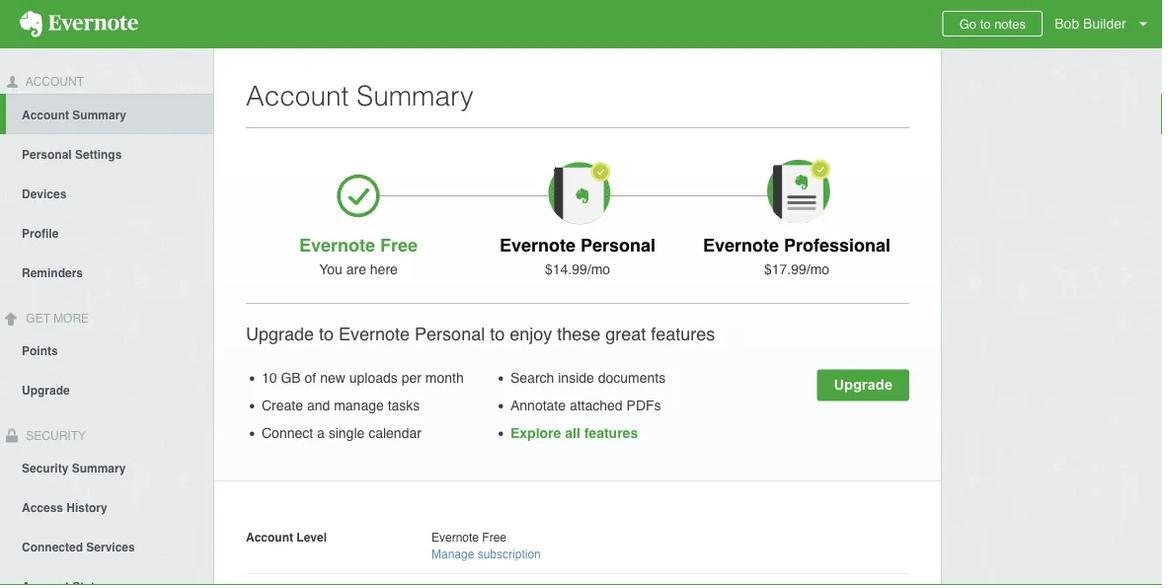 Task type: locate. For each thing, give the bounding box(es) containing it.
search inside documents
[[511, 371, 666, 386]]

manage
[[334, 398, 384, 414]]

annotate
[[511, 398, 566, 414]]

0 horizontal spatial personal
[[22, 148, 72, 162]]

attached
[[570, 398, 623, 414]]

evernote
[[299, 235, 375, 255], [500, 235, 576, 255], [703, 235, 780, 255], [339, 324, 410, 344], [432, 531, 479, 545]]

and
[[307, 398, 330, 414]]

evernote up you
[[299, 235, 375, 255]]

to left enjoy
[[490, 324, 505, 344]]

explore all features
[[511, 426, 638, 442]]

1 mo from the left
[[591, 262, 611, 278]]

2 mo from the left
[[811, 262, 830, 278]]

security up access
[[22, 462, 69, 476]]

mo inside evernote professional $17.99/ mo
[[811, 262, 830, 278]]

evernote inside the evernote free you are here
[[299, 235, 375, 255]]

0 horizontal spatial upgrade link
[[0, 370, 213, 410]]

free up here
[[380, 235, 418, 255]]

features right great
[[651, 324, 716, 344]]

evernote link
[[0, 0, 158, 48]]

free inside evernote free manage subscription
[[483, 531, 507, 545]]

profile link
[[0, 213, 213, 253]]

get
[[26, 312, 50, 326]]

1 horizontal spatial to
[[490, 324, 505, 344]]

all
[[565, 426, 581, 442]]

upgrade
[[246, 324, 314, 344], [834, 376, 893, 393], [22, 384, 70, 398]]

free inside the evernote free you are here
[[380, 235, 418, 255]]

create
[[262, 398, 303, 414]]

personal up $14.99/
[[581, 235, 656, 255]]

connect
[[262, 426, 313, 442]]

inside
[[558, 371, 595, 386]]

security summary link
[[0, 448, 213, 487]]

evernote professional $17.99/ mo
[[703, 235, 891, 278]]

0 horizontal spatial to
[[319, 324, 334, 344]]

evernote up $14.99/
[[500, 235, 576, 255]]

security inside "security summary" link
[[22, 462, 69, 476]]

1 horizontal spatial free
[[483, 531, 507, 545]]

access history link
[[0, 487, 213, 527]]

1 upgrade link from the left
[[818, 370, 910, 402]]

uploads
[[349, 371, 398, 386]]

mo down professional
[[811, 262, 830, 278]]

gb
[[281, 371, 301, 386]]

subscription
[[478, 548, 541, 562]]

0 horizontal spatial free
[[380, 235, 418, 255]]

evernote up $17.99/
[[703, 235, 780, 255]]

to up "new"
[[319, 324, 334, 344]]

evernote for evernote free
[[299, 235, 375, 255]]

professional
[[784, 235, 891, 255]]

mo
[[591, 262, 611, 278], [811, 262, 830, 278]]

1 horizontal spatial personal
[[415, 324, 485, 344]]

services
[[86, 541, 135, 555]]

upgrade link
[[818, 370, 910, 402], [0, 370, 213, 410]]

security up security summary
[[23, 429, 86, 443]]

0 horizontal spatial mo
[[591, 262, 611, 278]]

to
[[981, 16, 992, 31], [319, 324, 334, 344], [490, 324, 505, 344]]

free
[[380, 235, 418, 255], [483, 531, 507, 545]]

to inside the go to notes link
[[981, 16, 992, 31]]

account level
[[246, 531, 327, 545]]

more
[[53, 312, 89, 326]]

personal up month
[[415, 324, 485, 344]]

$17.99/
[[765, 262, 811, 278]]

settings
[[75, 148, 122, 162]]

0 horizontal spatial account summary
[[22, 108, 127, 122]]

free up "manage subscription" link
[[483, 531, 507, 545]]

go
[[960, 16, 977, 31]]

personal
[[22, 148, 72, 162], [581, 235, 656, 255], [415, 324, 485, 344]]

features
[[651, 324, 716, 344], [585, 426, 638, 442]]

evernote up the manage
[[432, 531, 479, 545]]

account
[[23, 75, 84, 89], [246, 80, 349, 112], [22, 108, 69, 122], [246, 531, 293, 545]]

account summary
[[246, 80, 474, 112], [22, 108, 127, 122]]

features down the attached
[[585, 426, 638, 442]]

account summary link
[[6, 94, 213, 134]]

evernote inside evernote free manage subscription
[[432, 531, 479, 545]]

1 horizontal spatial features
[[651, 324, 716, 344]]

connected
[[22, 541, 83, 555]]

evernote inside evernote professional $17.99/ mo
[[703, 235, 780, 255]]

0 vertical spatial personal
[[22, 148, 72, 162]]

pdfs
[[627, 398, 662, 414]]

to for notes
[[981, 16, 992, 31]]

connect a single calendar
[[262, 426, 422, 442]]

manage subscription link
[[432, 548, 541, 562]]

explore all features link
[[511, 426, 638, 442]]

personal up 'devices'
[[22, 148, 72, 162]]

2 horizontal spatial personal
[[581, 235, 656, 255]]

here
[[370, 262, 398, 278]]

personal settings link
[[0, 134, 213, 174]]

reminders link
[[0, 253, 213, 292]]

2 vertical spatial personal
[[415, 324, 485, 344]]

reminders
[[22, 267, 83, 280]]

access history
[[22, 501, 107, 515]]

builder
[[1084, 16, 1127, 32]]

summary
[[357, 80, 474, 112], [72, 108, 127, 122], [72, 462, 126, 476]]

evernote free you are here
[[299, 235, 418, 278]]

great
[[606, 324, 646, 344]]

evernote inside evernote personal $14.99/ mo
[[500, 235, 576, 255]]

personal settings
[[22, 148, 122, 162]]

0 horizontal spatial features
[[585, 426, 638, 442]]

get more
[[23, 312, 89, 326]]

explore
[[511, 426, 562, 442]]

level
[[297, 531, 327, 545]]

2 horizontal spatial to
[[981, 16, 992, 31]]

1 vertical spatial free
[[483, 531, 507, 545]]

1 vertical spatial security
[[22, 462, 69, 476]]

10 gb of new uploads per month
[[262, 371, 464, 386]]

0 horizontal spatial upgrade
[[22, 384, 70, 398]]

evernote personal $14.99/ mo
[[500, 235, 656, 278]]

mo inside evernote personal $14.99/ mo
[[591, 262, 611, 278]]

mo up these
[[591, 262, 611, 278]]

0 vertical spatial security
[[23, 429, 86, 443]]

1 vertical spatial personal
[[581, 235, 656, 255]]

these
[[557, 324, 601, 344]]

2 upgrade link from the left
[[0, 370, 213, 410]]

1 horizontal spatial upgrade link
[[818, 370, 910, 402]]

go to notes link
[[943, 11, 1043, 37]]

security
[[23, 429, 86, 443], [22, 462, 69, 476]]

free for evernote free you are here
[[380, 235, 418, 255]]

1 horizontal spatial mo
[[811, 262, 830, 278]]

points
[[22, 344, 58, 358]]

to right go
[[981, 16, 992, 31]]

0 vertical spatial free
[[380, 235, 418, 255]]



Task type: describe. For each thing, give the bounding box(es) containing it.
10
[[262, 371, 277, 386]]

of
[[305, 371, 316, 386]]

bob builder
[[1056, 16, 1127, 32]]

upgrade to evernote personal to enjoy these great features
[[246, 324, 716, 344]]

security for security
[[23, 429, 86, 443]]

annotate attached pdfs
[[511, 398, 662, 414]]

summary for the account summary link
[[72, 108, 127, 122]]

per
[[402, 371, 422, 386]]

connected services
[[22, 541, 135, 555]]

account summary inside the account summary link
[[22, 108, 127, 122]]

summary for "security summary" link
[[72, 462, 126, 476]]

manage
[[432, 548, 475, 562]]

are
[[346, 262, 366, 278]]

security for security summary
[[22, 462, 69, 476]]

devices link
[[0, 174, 213, 213]]

2 horizontal spatial upgrade
[[834, 376, 893, 393]]

$14.99/
[[545, 262, 591, 278]]

bob builder link
[[1051, 0, 1163, 48]]

connected services link
[[0, 527, 213, 567]]

evernote for evernote professional
[[703, 235, 780, 255]]

calendar
[[369, 426, 422, 442]]

0 vertical spatial features
[[651, 324, 716, 344]]

security summary
[[22, 462, 126, 476]]

evernote for evernote personal
[[500, 235, 576, 255]]

create and manage tasks
[[262, 398, 420, 414]]

a
[[317, 426, 325, 442]]

devices
[[22, 188, 67, 201]]

1 vertical spatial features
[[585, 426, 638, 442]]

single
[[329, 426, 365, 442]]

mo for professional
[[811, 262, 830, 278]]

personal inside evernote personal $14.99/ mo
[[581, 235, 656, 255]]

notes
[[995, 16, 1027, 31]]

free for evernote free manage subscription
[[483, 531, 507, 545]]

evernote free manage subscription
[[432, 531, 541, 562]]

to for evernote
[[319, 324, 334, 344]]

bob
[[1056, 16, 1080, 32]]

evernote image
[[0, 11, 158, 38]]

1 horizontal spatial account summary
[[246, 80, 474, 112]]

access
[[22, 501, 63, 515]]

new
[[320, 371, 346, 386]]

history
[[67, 501, 107, 515]]

documents
[[598, 371, 666, 386]]

search
[[511, 371, 555, 386]]

points link
[[0, 331, 213, 370]]

month
[[426, 371, 464, 386]]

enjoy
[[510, 324, 553, 344]]

mo for personal
[[591, 262, 611, 278]]

go to notes
[[960, 16, 1027, 31]]

you
[[319, 262, 343, 278]]

tasks
[[388, 398, 420, 414]]

profile
[[22, 227, 59, 241]]

evernote up the uploads
[[339, 324, 410, 344]]

1 horizontal spatial upgrade
[[246, 324, 314, 344]]



Task type: vqa. For each thing, say whether or not it's contained in the screenshot.
mo inside 'EVERNOTE PERSONAL $14.99/ MO'
yes



